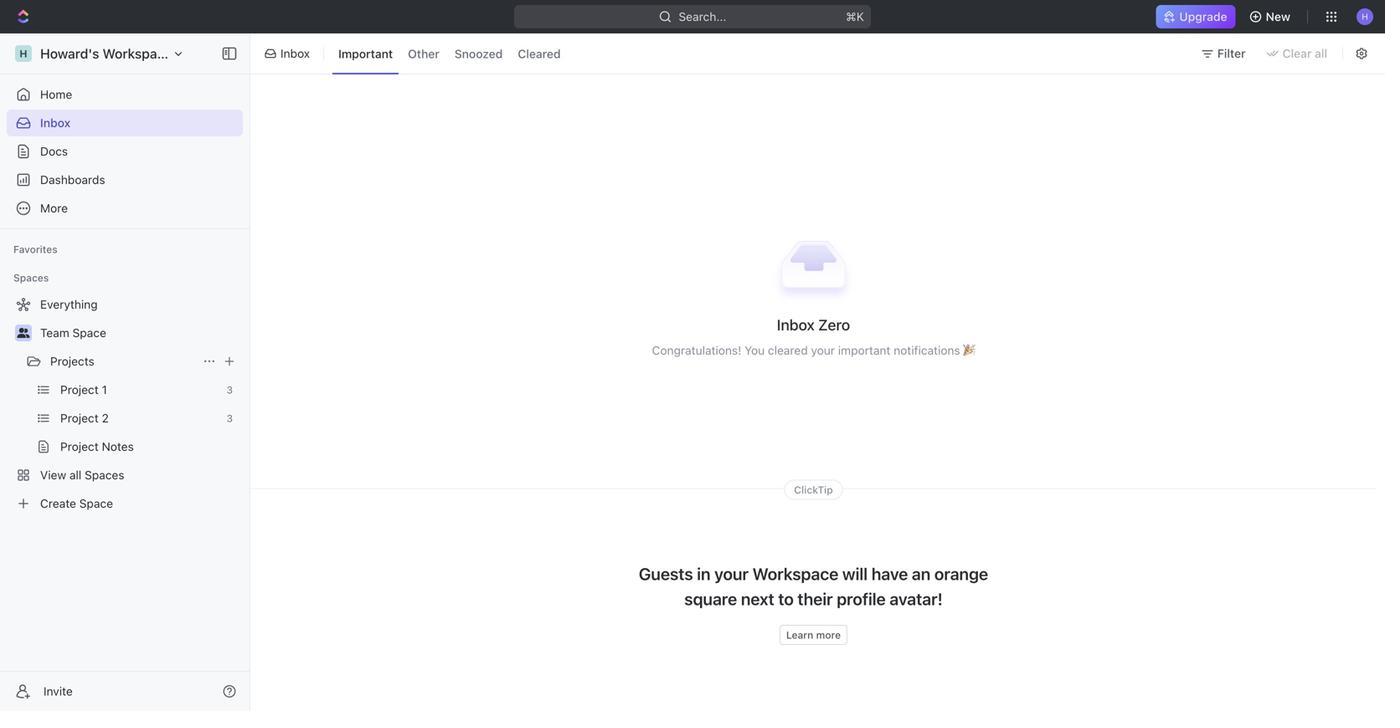 Task type: locate. For each thing, give the bounding box(es) containing it.
howard's workspace
[[40, 46, 172, 62]]

0 vertical spatial spaces
[[13, 272, 49, 284]]

all right view
[[69, 469, 81, 482]]

project left 2
[[60, 412, 99, 425]]

spaces down project notes
[[85, 469, 124, 482]]

you
[[745, 344, 765, 357]]

your right "in"
[[714, 564, 749, 584]]

dashboards
[[40, 173, 105, 187]]

spaces inside tree
[[85, 469, 124, 482]]

1 project from the top
[[60, 383, 99, 397]]

project left 1
[[60, 383, 99, 397]]

spaces down favorites
[[13, 272, 49, 284]]

1 vertical spatial h
[[20, 48, 27, 59]]

3 for 2
[[227, 413, 233, 425]]

tree containing everything
[[7, 291, 243, 518]]

0 vertical spatial h
[[1362, 12, 1368, 21]]

all inside button
[[1315, 46, 1327, 60]]

0 vertical spatial all
[[1315, 46, 1327, 60]]

cleared
[[768, 344, 808, 357]]

everything link
[[7, 291, 240, 318]]

profile
[[837, 589, 886, 609]]

space
[[73, 326, 106, 340], [79, 497, 113, 511]]

workspace up to
[[753, 564, 839, 584]]

1 vertical spatial your
[[714, 564, 749, 584]]

inbox up "cleared"
[[777, 316, 815, 334]]

upgrade link
[[1156, 5, 1236, 28]]

search...
[[679, 10, 726, 23]]

1 horizontal spatial h
[[1362, 12, 1368, 21]]

upgrade
[[1179, 10, 1227, 23]]

project inside project 1 'link'
[[60, 383, 99, 397]]

0 vertical spatial inbox
[[281, 46, 310, 60]]

favorites
[[13, 244, 58, 255]]

0 vertical spatial project
[[60, 383, 99, 397]]

3
[[227, 384, 233, 396], [227, 413, 233, 425]]

important button
[[333, 40, 399, 67]]

howard's
[[40, 46, 99, 62]]

1 vertical spatial 3
[[227, 413, 233, 425]]

cleared
[[518, 47, 561, 61]]

all inside sidebar navigation
[[69, 469, 81, 482]]

0 vertical spatial workspace
[[103, 46, 172, 62]]

2 vertical spatial project
[[60, 440, 99, 454]]

1
[[102, 383, 107, 397]]

project
[[60, 383, 99, 397], [60, 412, 99, 425], [60, 440, 99, 454]]

workspace up the home link
[[103, 46, 172, 62]]

1 vertical spatial project
[[60, 412, 99, 425]]

project inside project notes link
[[60, 440, 99, 454]]

0 horizontal spatial inbox
[[40, 116, 70, 130]]

1 3 from the top
[[227, 384, 233, 396]]

important
[[838, 344, 891, 357]]

will
[[842, 564, 868, 584]]

team space
[[40, 326, 106, 340]]

create
[[40, 497, 76, 511]]

workspace inside sidebar navigation
[[103, 46, 172, 62]]

their
[[798, 589, 833, 609]]

2 vertical spatial inbox
[[777, 316, 815, 334]]

other
[[408, 47, 440, 61]]

have
[[872, 564, 908, 584]]

inbox left important button
[[281, 46, 310, 60]]

clear
[[1283, 46, 1312, 60]]

all
[[1315, 46, 1327, 60], [69, 469, 81, 482]]

1 vertical spatial workspace
[[753, 564, 839, 584]]

1 vertical spatial space
[[79, 497, 113, 511]]

your down inbox zero
[[811, 344, 835, 357]]

projects link
[[50, 348, 196, 375]]

1 horizontal spatial spaces
[[85, 469, 124, 482]]

inbox inside sidebar navigation
[[40, 116, 70, 130]]

0 horizontal spatial your
[[714, 564, 749, 584]]

your inside guests in your workspace will have an orange square next to their profile avatar!
[[714, 564, 749, 584]]

1 vertical spatial all
[[69, 469, 81, 482]]

more button
[[7, 195, 243, 222]]

0 vertical spatial 3
[[227, 384, 233, 396]]

tab list containing important
[[329, 30, 570, 77]]

project for project 2
[[60, 412, 99, 425]]

1 vertical spatial inbox
[[40, 116, 70, 130]]

space for create space
[[79, 497, 113, 511]]

spaces
[[13, 272, 49, 284], [85, 469, 124, 482]]

all for view
[[69, 469, 81, 482]]

0 horizontal spatial h
[[20, 48, 27, 59]]

1 horizontal spatial workspace
[[753, 564, 839, 584]]

team space link
[[40, 320, 240, 347]]

space up projects
[[73, 326, 106, 340]]

guests in your workspace will have an orange square next to their profile avatar!
[[639, 564, 988, 609]]

other button
[[402, 40, 445, 67]]

more
[[40, 201, 68, 215]]

h
[[1362, 12, 1368, 21], [20, 48, 27, 59]]

🎉
[[963, 344, 975, 357]]

view
[[40, 469, 66, 482]]

0 horizontal spatial all
[[69, 469, 81, 482]]

space down view all spaces
[[79, 497, 113, 511]]

0 vertical spatial space
[[73, 326, 106, 340]]

2 3 from the top
[[227, 413, 233, 425]]

create space
[[40, 497, 113, 511]]

dashboards link
[[7, 167, 243, 193]]

inbox
[[281, 46, 310, 60], [40, 116, 70, 130], [777, 316, 815, 334]]

your
[[811, 344, 835, 357], [714, 564, 749, 584]]

0 vertical spatial your
[[811, 344, 835, 357]]

3 project from the top
[[60, 440, 99, 454]]

all for clear
[[1315, 46, 1327, 60]]

home
[[40, 88, 72, 101]]

create space link
[[7, 491, 240, 518]]

workspace
[[103, 46, 172, 62], [753, 564, 839, 584]]

an
[[912, 564, 931, 584]]

inbox zero
[[777, 316, 850, 334]]

1 vertical spatial spaces
[[85, 469, 124, 482]]

1 horizontal spatial all
[[1315, 46, 1327, 60]]

0 horizontal spatial workspace
[[103, 46, 172, 62]]

home link
[[7, 81, 243, 108]]

2 project from the top
[[60, 412, 99, 425]]

learn more
[[786, 630, 841, 641]]

⌘k
[[846, 10, 864, 23]]

all right clear
[[1315, 46, 1327, 60]]

tree
[[7, 291, 243, 518]]

project inside 'project 2' link
[[60, 412, 99, 425]]

zero
[[818, 316, 850, 334]]

2
[[102, 412, 109, 425]]

project up view all spaces
[[60, 440, 99, 454]]

learn
[[786, 630, 813, 641]]

tab list
[[329, 30, 570, 77]]

avatar!
[[890, 589, 943, 609]]

inbox down "home"
[[40, 116, 70, 130]]



Task type: describe. For each thing, give the bounding box(es) containing it.
2 horizontal spatial inbox
[[777, 316, 815, 334]]

invite
[[44, 685, 73, 699]]

project for project 1
[[60, 383, 99, 397]]

congratulations!
[[652, 344, 741, 357]]

space for team space
[[73, 326, 106, 340]]

h inside howard's workspace, , element
[[20, 48, 27, 59]]

favorites button
[[7, 240, 64, 260]]

filter button
[[1194, 40, 1256, 67]]

congratulations! you cleared your important notifications 🎉
[[652, 344, 975, 357]]

h inside h "dropdown button"
[[1362, 12, 1368, 21]]

notifications
[[894, 344, 960, 357]]

1 horizontal spatial your
[[811, 344, 835, 357]]

team
[[40, 326, 69, 340]]

more
[[816, 630, 841, 641]]

3 for 1
[[227, 384, 233, 396]]

project 2
[[60, 412, 109, 425]]

clear all button
[[1259, 40, 1337, 67]]

project notes link
[[60, 434, 240, 461]]

to
[[778, 589, 794, 609]]

orange
[[934, 564, 988, 584]]

everything
[[40, 298, 98, 312]]

howard's workspace, , element
[[15, 45, 32, 62]]

view all spaces
[[40, 469, 124, 482]]

project for project notes
[[60, 440, 99, 454]]

tree inside sidebar navigation
[[7, 291, 243, 518]]

filter
[[1218, 46, 1246, 60]]

project 2 link
[[60, 405, 220, 432]]

next
[[741, 589, 774, 609]]

workspace inside guests in your workspace will have an orange square next to their profile avatar!
[[753, 564, 839, 584]]

square
[[684, 589, 737, 609]]

guests
[[639, 564, 693, 584]]

projects
[[50, 355, 94, 368]]

new
[[1266, 10, 1291, 23]]

project 1 link
[[60, 377, 220, 404]]

inbox link
[[7, 110, 243, 137]]

notes
[[102, 440, 134, 454]]

clear all
[[1283, 46, 1327, 60]]

sidebar navigation
[[0, 33, 254, 712]]

docs
[[40, 144, 68, 158]]

cleared button
[[512, 40, 567, 67]]

h button
[[1352, 3, 1378, 30]]

new button
[[1242, 3, 1301, 30]]

0 horizontal spatial spaces
[[13, 272, 49, 284]]

project notes
[[60, 440, 134, 454]]

docs link
[[7, 138, 243, 165]]

important
[[338, 47, 393, 61]]

in
[[697, 564, 711, 584]]

user group image
[[17, 328, 30, 338]]

view all spaces link
[[7, 462, 240, 489]]

1 horizontal spatial inbox
[[281, 46, 310, 60]]

learn more link
[[780, 625, 848, 646]]

snoozed
[[455, 47, 503, 61]]

clicktip
[[794, 485, 833, 496]]

project 1
[[60, 383, 107, 397]]

snoozed button
[[449, 40, 509, 67]]



Task type: vqa. For each thing, say whether or not it's contained in the screenshot.
the H to the right
yes



